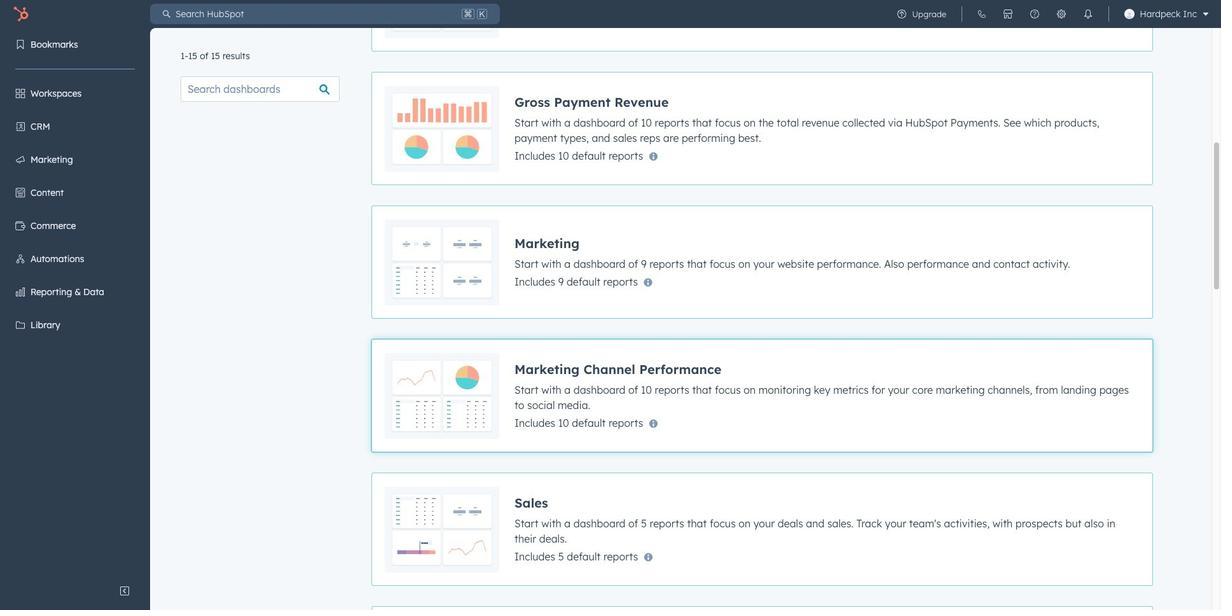 Task type: describe. For each thing, give the bounding box(es) containing it.
marketplaces image
[[1004, 9, 1014, 19]]

Search search field
[[181, 76, 340, 102]]

email overview image
[[385, 0, 500, 38]]

notifications image
[[1084, 9, 1094, 19]]

none checkbox marketing
[[372, 206, 1154, 319]]

sales image
[[385, 486, 500, 573]]

none checkbox gross payment revenue
[[372, 72, 1154, 185]]

settings image
[[1057, 9, 1067, 19]]

none checkbox marketing channel performance
[[372, 339, 1154, 452]]

help image
[[1030, 9, 1041, 19]]



Task type: vqa. For each thing, say whether or not it's contained in the screenshot.
Users & Teams
no



Task type: locate. For each thing, give the bounding box(es) containing it.
2 none checkbox from the top
[[372, 206, 1154, 319]]

0 horizontal spatial menu
[[0, 28, 150, 578]]

None checkbox
[[372, 72, 1154, 185], [372, 339, 1154, 452], [372, 473, 1154, 586], [372, 606, 1154, 610], [372, 606, 1154, 610]]

1 horizontal spatial menu
[[889, 0, 1214, 28]]

marketing channel performance image
[[385, 353, 500, 439]]

marketing image
[[385, 219, 500, 305]]

menu
[[889, 0, 1214, 28], [0, 28, 150, 578]]

gross payment revenue image
[[385, 85, 500, 172]]

None checkbox
[[372, 0, 1154, 52], [372, 206, 1154, 319]]

1 vertical spatial none checkbox
[[372, 206, 1154, 319]]

none checkbox the email overview
[[372, 0, 1154, 52]]

none checkbox sales
[[372, 473, 1154, 586]]

0 vertical spatial none checkbox
[[372, 0, 1154, 52]]

dirk hardpeck image
[[1125, 9, 1135, 19]]

bookmarks primary navigation item image
[[15, 39, 25, 50]]

Search HubSpot search field
[[171, 4, 459, 24]]

1 none checkbox from the top
[[372, 0, 1154, 52]]



